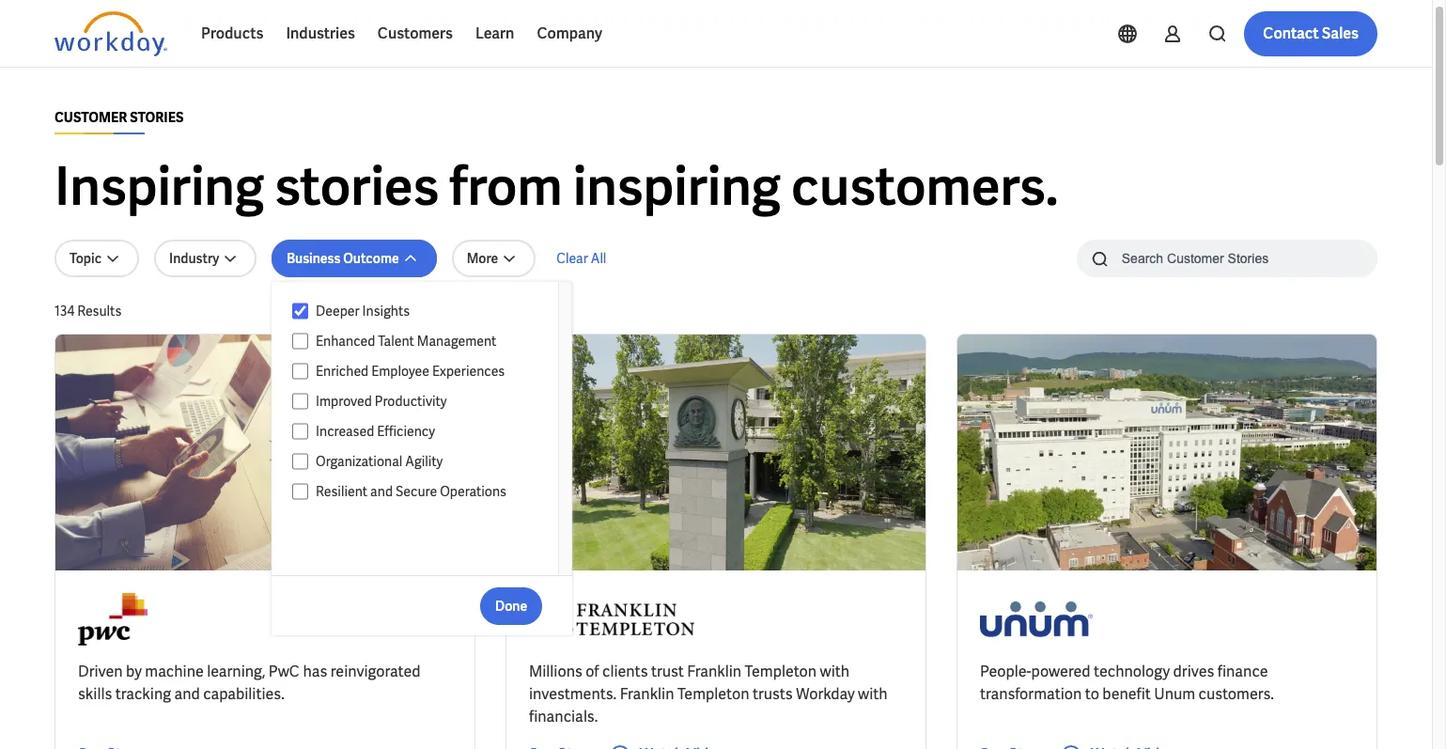 Task type: vqa. For each thing, say whether or not it's contained in the screenshot.
financials. at the bottom left of the page
yes



Task type: describe. For each thing, give the bounding box(es) containing it.
has
[[303, 662, 327, 681]]

operations
[[440, 483, 507, 500]]

people-
[[980, 662, 1032, 681]]

clear all button
[[551, 240, 612, 277]]

reinvigorated
[[331, 662, 421, 681]]

trust
[[651, 662, 684, 681]]

results
[[77, 303, 122, 320]]

by
[[126, 662, 142, 681]]

business outcome
[[287, 250, 399, 267]]

efficiency
[[377, 423, 435, 440]]

improved productivity
[[316, 393, 447, 410]]

insights
[[362, 303, 410, 320]]

business
[[287, 250, 341, 267]]

stories
[[275, 152, 439, 221]]

customer stories
[[55, 109, 184, 126]]

customer
[[55, 109, 127, 126]]

learn
[[476, 23, 515, 43]]

unum image
[[980, 593, 1093, 646]]

powered
[[1032, 662, 1091, 681]]

industries
[[286, 23, 355, 43]]

industries button
[[275, 11, 366, 56]]

enriched
[[316, 363, 369, 380]]

pricewaterhousecoopers global licensing services corporation (pwc) image
[[78, 593, 147, 646]]

trusts
[[753, 684, 793, 704]]

contact
[[1263, 23, 1319, 43]]

capabilities.
[[203, 684, 285, 704]]

customers. inside people-powered technology drives finance transformation to benefit unum customers.
[[1199, 684, 1275, 704]]

0 vertical spatial customers.
[[791, 152, 1059, 221]]

enriched employee experiences
[[316, 363, 505, 380]]

enhanced talent management
[[316, 333, 497, 350]]

company button
[[526, 11, 614, 56]]

more button
[[452, 240, 536, 277]]

finance
[[1218, 662, 1269, 681]]

driven
[[78, 662, 123, 681]]

0 vertical spatial templeton
[[745, 662, 817, 681]]

contact sales
[[1263, 23, 1359, 43]]

increased efficiency link
[[308, 420, 541, 443]]

investments.
[[529, 684, 617, 704]]

increased
[[316, 423, 374, 440]]

secure
[[396, 483, 437, 500]]

more
[[467, 250, 498, 267]]

0 horizontal spatial franklin
[[620, 684, 674, 704]]

resilient
[[316, 483, 368, 500]]

business outcome button
[[272, 240, 437, 277]]

products button
[[190, 11, 275, 56]]

improved
[[316, 393, 372, 410]]

clients
[[602, 662, 648, 681]]

0 horizontal spatial with
[[820, 662, 850, 681]]

millions
[[529, 662, 583, 681]]

company
[[537, 23, 603, 43]]

organizational agility link
[[308, 450, 541, 473]]

financials.
[[529, 707, 598, 727]]

enhanced talent management link
[[308, 330, 541, 352]]

benefit
[[1103, 684, 1151, 704]]

learn button
[[464, 11, 526, 56]]

contact sales link
[[1245, 11, 1378, 56]]



Task type: locate. For each thing, give the bounding box(es) containing it.
templeton
[[745, 662, 817, 681], [678, 684, 750, 704]]

topic button
[[55, 240, 139, 277]]

templeton up trusts
[[745, 662, 817, 681]]

1 vertical spatial with
[[858, 684, 888, 704]]

1 vertical spatial and
[[174, 684, 200, 704]]

experiences
[[432, 363, 505, 380]]

customers
[[378, 23, 453, 43]]

workday
[[796, 684, 855, 704]]

go to the homepage image
[[55, 11, 167, 56]]

customers button
[[366, 11, 464, 56]]

clear all
[[557, 250, 607, 267]]

improved productivity link
[[308, 390, 541, 413]]

None checkbox
[[293, 303, 308, 320], [293, 393, 308, 410], [293, 453, 308, 470], [293, 303, 308, 320], [293, 393, 308, 410], [293, 453, 308, 470]]

enriched employee experiences link
[[308, 360, 541, 383]]

management
[[417, 333, 497, 350]]

topic
[[70, 250, 102, 267]]

driven by machine learning, pwc has reinvigorated skills tracking and capabilities.
[[78, 662, 421, 704]]

skills
[[78, 684, 112, 704]]

1 horizontal spatial franklin
[[687, 662, 742, 681]]

all
[[591, 250, 607, 267]]

enhanced
[[316, 333, 375, 350]]

franklin right trust
[[687, 662, 742, 681]]

franklin templeton companies, llc image
[[529, 593, 695, 646]]

0 vertical spatial and
[[370, 483, 393, 500]]

clear
[[557, 250, 588, 267]]

transformation
[[980, 684, 1082, 704]]

and
[[370, 483, 393, 500], [174, 684, 200, 704]]

industry button
[[154, 240, 257, 277]]

1 vertical spatial templeton
[[678, 684, 750, 704]]

organizational agility
[[316, 453, 443, 470]]

of
[[586, 662, 599, 681]]

inspiring
[[573, 152, 781, 221]]

increased efficiency
[[316, 423, 435, 440]]

tracking
[[115, 684, 171, 704]]

with up workday
[[820, 662, 850, 681]]

134
[[55, 303, 74, 320]]

1 horizontal spatial and
[[370, 483, 393, 500]]

1 horizontal spatial customers.
[[1199, 684, 1275, 704]]

drives
[[1174, 662, 1215, 681]]

from
[[450, 152, 563, 221]]

pwc
[[269, 662, 300, 681]]

and down machine at the left of the page
[[174, 684, 200, 704]]

and down organizational agility
[[370, 483, 393, 500]]

technology
[[1094, 662, 1170, 681]]

customers.
[[791, 152, 1059, 221], [1199, 684, 1275, 704]]

and inside driven by machine learning, pwc has reinvigorated skills tracking and capabilities.
[[174, 684, 200, 704]]

employee
[[371, 363, 430, 380]]

Search Customer Stories text field
[[1111, 242, 1341, 274]]

1 vertical spatial customers.
[[1199, 684, 1275, 704]]

templeton down trust
[[678, 684, 750, 704]]

None checkbox
[[293, 333, 308, 350], [293, 363, 308, 380], [293, 423, 308, 440], [293, 483, 308, 500], [293, 333, 308, 350], [293, 363, 308, 380], [293, 423, 308, 440], [293, 483, 308, 500]]

0 horizontal spatial and
[[174, 684, 200, 704]]

unum
[[1154, 684, 1196, 704]]

inspiring
[[55, 152, 264, 221]]

franklin
[[687, 662, 742, 681], [620, 684, 674, 704]]

deeper
[[316, 303, 360, 320]]

1 vertical spatial franklin
[[620, 684, 674, 704]]

0 vertical spatial with
[[820, 662, 850, 681]]

with right workday
[[858, 684, 888, 704]]

organizational
[[316, 453, 403, 470]]

learning,
[[207, 662, 265, 681]]

franklin down trust
[[620, 684, 674, 704]]

millions of clients trust franklin templeton with investments. franklin templeton trusts workday with financials.
[[529, 662, 888, 727]]

machine
[[145, 662, 204, 681]]

0 horizontal spatial customers.
[[791, 152, 1059, 221]]

talent
[[378, 333, 414, 350]]

resilient and secure operations link
[[308, 480, 541, 503]]

resilient and secure operations
[[316, 483, 507, 500]]

done button
[[480, 587, 543, 625]]

134 results
[[55, 303, 122, 320]]

1 horizontal spatial with
[[858, 684, 888, 704]]

done
[[495, 597, 527, 614]]

industry
[[169, 250, 219, 267]]

outcome
[[343, 250, 399, 267]]

0 vertical spatial franklin
[[687, 662, 742, 681]]

deeper insights
[[316, 303, 410, 320]]

with
[[820, 662, 850, 681], [858, 684, 888, 704]]

productivity
[[375, 393, 447, 410]]

deeper insights link
[[308, 300, 541, 322]]

inspiring stories from inspiring customers.
[[55, 152, 1059, 221]]

people-powered technology drives finance transformation to benefit unum customers.
[[980, 662, 1275, 704]]

stories
[[130, 109, 184, 126]]

agility
[[405, 453, 443, 470]]

to
[[1085, 684, 1100, 704]]

products
[[201, 23, 264, 43]]

sales
[[1322, 23, 1359, 43]]



